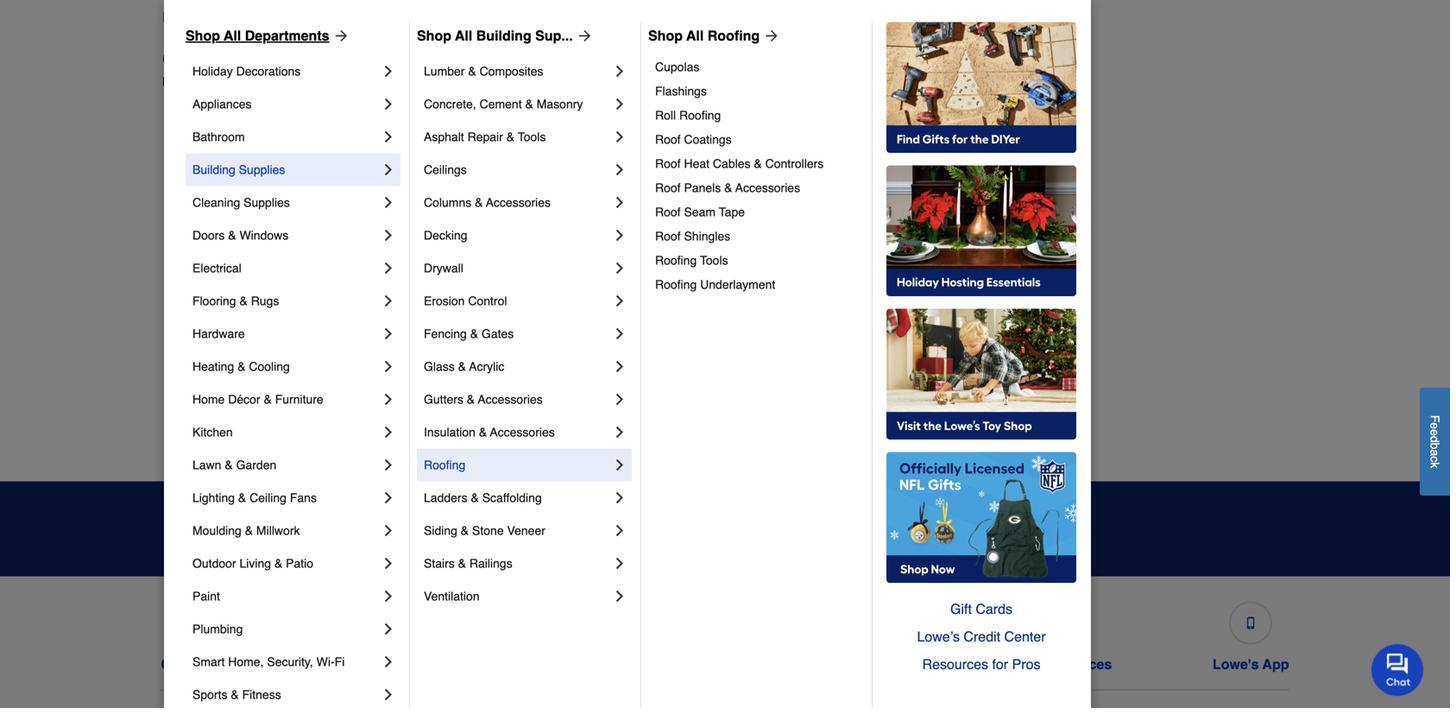 Task type: locate. For each thing, give the bounding box(es) containing it.
3 roof from the top
[[655, 181, 681, 195]]

princeton link
[[1021, 162, 1072, 179]]

shop for shop all departments
[[186, 28, 220, 44]]

1 vertical spatial jersey
[[282, 75, 317, 88]]

2 horizontal spatial all
[[687, 28, 704, 44]]

arrow right image up masonry
[[573, 27, 594, 44]]

shop inside shop all building sup... link
[[417, 28, 452, 44]]

outdoor living & patio link
[[193, 547, 380, 580]]

decking
[[424, 228, 468, 242]]

center inside lowe's credit center link
[[659, 656, 703, 672]]

0 horizontal spatial all
[[224, 28, 241, 44]]

1 horizontal spatial city
[[497, 336, 517, 350]]

all for building
[[455, 28, 473, 44]]

1 shop from the left
[[186, 28, 220, 44]]

f
[[1429, 415, 1442, 423]]

arrow right image inside shop all roofing link
[[760, 27, 781, 44]]

1 arrow right image from the left
[[329, 27, 350, 44]]

chevron right image for erosion control
[[611, 292, 629, 309]]

building supplies link
[[193, 153, 380, 186]]

east down deptford on the left top
[[176, 302, 200, 316]]

chevron right image for home décor & furniture
[[380, 391, 397, 408]]

lowe's inside lowe's app 'link'
[[1213, 656, 1259, 672]]

roof heat cables & controllers
[[655, 157, 824, 170]]

1 vertical spatial east
[[176, 336, 200, 350]]

find gifts for the diyer. image
[[887, 22, 1077, 153]]

building up composites
[[476, 28, 532, 44]]

holiday
[[193, 64, 233, 78]]

5 roof from the top
[[655, 229, 681, 243]]

security,
[[267, 655, 313, 669]]

shop up cupolas
[[648, 28, 683, 44]]

all inside shop all departments link
[[224, 28, 241, 44]]

4 roof from the top
[[655, 205, 681, 219]]

1 horizontal spatial tools
[[700, 253, 728, 267]]

a up k
[[1429, 449, 1442, 456]]

roofing up cupolas link
[[708, 28, 760, 44]]

paint link
[[193, 580, 380, 613]]

0 horizontal spatial tools
[[518, 130, 546, 144]]

supplies up windows
[[244, 195, 290, 209]]

chevron right image for paint
[[380, 588, 397, 605]]

roof left seam
[[655, 205, 681, 219]]

all inside shop all building sup... link
[[455, 28, 473, 44]]

gutters
[[424, 392, 464, 406]]

2 roof from the top
[[655, 157, 681, 170]]

0 horizontal spatial gift cards
[[807, 656, 874, 672]]

1 vertical spatial cards
[[835, 656, 874, 672]]

city inside city directory lowe's stores in new jersey
[[162, 47, 201, 71]]

1 vertical spatial tools
[[700, 253, 728, 267]]

brunswick
[[204, 302, 259, 316]]

tools up ceilings "link"
[[518, 130, 546, 144]]

roofing tools
[[655, 253, 728, 267]]

2 horizontal spatial jersey
[[458, 336, 493, 350]]

shop down find a store
[[186, 28, 220, 44]]

veneer
[[507, 524, 546, 537]]

all inside shop all roofing link
[[687, 28, 704, 44]]

find a store
[[162, 9, 242, 25]]

arrow right image inside shop all building sup... link
[[573, 27, 594, 44]]

plains
[[776, 267, 809, 281]]

roof inside 'link'
[[655, 157, 681, 170]]

1 horizontal spatial building
[[476, 28, 532, 44]]

garden
[[236, 458, 277, 472]]

accessories up roofing "link"
[[490, 425, 555, 439]]

0 horizontal spatial credit
[[615, 656, 655, 672]]

millville
[[739, 198, 778, 212]]

shop down new jersey
[[417, 28, 452, 44]]

roof for roof panels & accessories
[[655, 181, 681, 195]]

roof left the heat
[[655, 157, 681, 170]]

3 all from the left
[[687, 28, 704, 44]]

roofing up roof coatings
[[680, 108, 721, 122]]

roofing inside roofing underlayment link
[[655, 278, 697, 291]]

toms river
[[1021, 302, 1081, 316]]

arrow right image
[[329, 27, 350, 44], [573, 27, 594, 44], [760, 27, 781, 44]]

accessories down the glass & acrylic link
[[478, 392, 543, 406]]

all up lumber
[[455, 28, 473, 44]]

1 horizontal spatial gift cards
[[951, 601, 1013, 617]]

lumber
[[424, 64, 465, 78]]

1 vertical spatial supplies
[[244, 195, 290, 209]]

roofing up ladders
[[424, 458, 466, 472]]

1 east from the top
[[176, 302, 200, 316]]

2 e from the top
[[1429, 429, 1442, 436]]

accessories for gutters & accessories
[[478, 392, 543, 406]]

1 horizontal spatial gift
[[951, 601, 972, 617]]

lowe's inside city directory lowe's stores in new jersey
[[162, 75, 200, 88]]

accessories up the decking link
[[486, 195, 551, 209]]

0 vertical spatial center
[[1005, 629, 1046, 644]]

0 vertical spatial supplies
[[239, 163, 285, 176]]

holiday hosting essentials. image
[[887, 165, 1077, 297]]

2 horizontal spatial lowe's
[[1213, 656, 1259, 672]]

east for east rutherford
[[176, 336, 200, 350]]

lumber & composites link
[[424, 55, 611, 88]]

siding & stone veneer link
[[424, 514, 611, 547]]

0 vertical spatial new
[[372, 9, 400, 25]]

3 arrow right image from the left
[[760, 27, 781, 44]]

0 horizontal spatial new
[[254, 75, 278, 88]]

shop inside shop all roofing link
[[648, 28, 683, 44]]

ladders & scaffolding link
[[424, 481, 611, 514]]

arrow right image up cupolas link
[[760, 27, 781, 44]]

roof
[[655, 132, 681, 146], [655, 157, 681, 170], [655, 181, 681, 195], [655, 205, 681, 219], [655, 229, 681, 243]]

roll
[[655, 108, 676, 122]]

chevron right image for smart home, security, wi-fi
[[380, 653, 397, 670]]

0 vertical spatial east
[[176, 302, 200, 316]]

cooling
[[249, 360, 290, 373]]

chevron right image
[[611, 95, 629, 113], [380, 128, 397, 145], [380, 161, 397, 178], [611, 161, 629, 178], [380, 194, 397, 211], [611, 194, 629, 211], [380, 227, 397, 244], [611, 227, 629, 244], [380, 259, 397, 277], [611, 292, 629, 309], [380, 325, 397, 342], [611, 325, 629, 342], [380, 358, 397, 375], [611, 391, 629, 408], [611, 456, 629, 474], [380, 489, 397, 506], [380, 522, 397, 539], [611, 555, 629, 572], [380, 620, 397, 638], [380, 653, 397, 670], [380, 686, 397, 703]]

roof inside "link"
[[655, 132, 681, 146]]

0 horizontal spatial center
[[659, 656, 703, 672]]

e up d
[[1429, 422, 1442, 429]]

roofing link
[[424, 448, 611, 481]]

ceiling
[[250, 491, 287, 505]]

0 horizontal spatial cards
[[835, 656, 874, 672]]

1 vertical spatial new
[[254, 75, 278, 88]]

roofing down roofing tools
[[655, 278, 697, 291]]

insulation & accessories link
[[424, 416, 611, 448]]

chevron right image for columns & accessories
[[611, 194, 629, 211]]

ventilation
[[424, 589, 480, 603]]

roofing inside the roofing tools link
[[655, 253, 697, 267]]

supplies up cleaning supplies
[[239, 163, 285, 176]]

roofing down 'roof shingles'
[[655, 253, 697, 267]]

hillsborough link
[[458, 231, 525, 248]]

hillsborough
[[458, 233, 525, 247]]

glass & acrylic link
[[424, 350, 611, 383]]

chevron right image for appliances
[[380, 95, 397, 113]]

chevron right image for lighting & ceiling fans
[[380, 489, 397, 506]]

bayonne
[[176, 129, 224, 143]]

b
[[1429, 443, 1442, 449]]

roofing
[[708, 28, 760, 44], [680, 108, 721, 122], [655, 253, 697, 267], [655, 278, 697, 291], [424, 458, 466, 472]]

jersey up glass & acrylic
[[458, 336, 493, 350]]

center inside lowe's credit center link
[[1005, 629, 1046, 644]]

all for roofing
[[687, 28, 704, 44]]

resources for pros
[[923, 656, 1041, 672]]

supplies inside "link"
[[244, 195, 290, 209]]

1 roof from the top
[[655, 132, 681, 146]]

stores
[[203, 75, 238, 88]]

1 horizontal spatial center
[[1005, 629, 1046, 644]]

hamilton link
[[458, 196, 505, 214]]

jersey down departments
[[282, 75, 317, 88]]

e up "b"
[[1429, 429, 1442, 436]]

1 horizontal spatial arrow right image
[[573, 27, 594, 44]]

roofing for roofing underlayment
[[655, 278, 697, 291]]

0 horizontal spatial arrow right image
[[329, 27, 350, 44]]

sewell link
[[1021, 231, 1056, 248]]

tools up roofing underlayment
[[700, 253, 728, 267]]

chevron right image for heating & cooling
[[380, 358, 397, 375]]

roll roofing
[[655, 108, 721, 122]]

jersey inside city directory lowe's stores in new jersey
[[282, 75, 317, 88]]

chevron right image for doors & windows
[[380, 227, 397, 244]]

1 horizontal spatial gift cards link
[[887, 595, 1077, 623]]

new inside button
[[372, 9, 400, 25]]

1 vertical spatial building
[[193, 163, 236, 176]]

2 east from the top
[[176, 336, 200, 350]]

jersey inside button
[[404, 9, 444, 25]]

0 vertical spatial jersey
[[404, 9, 444, 25]]

sicklerville
[[1021, 267, 1078, 281]]

a right find
[[195, 9, 203, 25]]

1 horizontal spatial shop
[[417, 28, 452, 44]]

shop all departments
[[186, 28, 329, 44]]

1 horizontal spatial jersey
[[404, 9, 444, 25]]

0 horizontal spatial a
[[195, 9, 203, 25]]

chevron right image for hardware
[[380, 325, 397, 342]]

chevron right image for gutters & accessories
[[611, 391, 629, 408]]

lighting & ceiling fans
[[193, 491, 317, 505]]

east
[[176, 302, 200, 316], [176, 336, 200, 350]]

moulding & millwork
[[193, 524, 300, 537]]

chevron right image for concrete, cement & masonry
[[611, 95, 629, 113]]

chevron right image for moulding & millwork
[[380, 522, 397, 539]]

chevron right image for asphalt repair & tools
[[611, 128, 629, 145]]

east up 'heating'
[[176, 336, 200, 350]]

seam
[[684, 205, 716, 219]]

1 horizontal spatial new
[[372, 9, 400, 25]]

chevron right image for electrical
[[380, 259, 397, 277]]

1 vertical spatial credit
[[615, 656, 655, 672]]

0 horizontal spatial shop
[[186, 28, 220, 44]]

all up cupolas
[[687, 28, 704, 44]]

chevron right image for plumbing
[[380, 620, 397, 638]]

cleaning supplies
[[193, 195, 290, 209]]

lowe's inside lowe's credit center link
[[565, 656, 612, 672]]

paint
[[193, 589, 220, 603]]

shop all departments link
[[186, 25, 350, 46]]

1 horizontal spatial credit
[[964, 629, 1001, 644]]

chevron right image
[[380, 63, 397, 80], [611, 63, 629, 80], [380, 95, 397, 113], [611, 128, 629, 145], [611, 259, 629, 277], [380, 292, 397, 309], [611, 358, 629, 375], [380, 391, 397, 408], [380, 423, 397, 441], [611, 423, 629, 441], [380, 456, 397, 474], [611, 489, 629, 506], [611, 522, 629, 539], [380, 555, 397, 572], [380, 588, 397, 605], [611, 588, 629, 605]]

0 vertical spatial credit
[[964, 629, 1001, 644]]

roofing for roofing
[[424, 458, 466, 472]]

roof for roof heat cables & controllers
[[655, 157, 681, 170]]

officially licensed n f l gifts. shop now. image
[[887, 452, 1077, 583]]

1 vertical spatial gift cards
[[807, 656, 874, 672]]

2 horizontal spatial arrow right image
[[760, 27, 781, 44]]

lumber & composites
[[424, 64, 544, 78]]

sports
[[193, 688, 227, 701]]

share.
[[641, 536, 676, 549]]

fans
[[290, 491, 317, 505]]

installation
[[979, 656, 1052, 672]]

building up cleaning
[[193, 163, 236, 176]]

roof down roll
[[655, 132, 681, 146]]

lowe's credit center
[[917, 629, 1046, 644]]

0 horizontal spatial city
[[162, 47, 201, 71]]

stairs
[[424, 556, 455, 570]]

chevron right image for building supplies
[[380, 161, 397, 178]]

chat invite button image
[[1372, 643, 1425, 696]]

arrow right image for shop all departments
[[329, 27, 350, 44]]

roof panels & accessories
[[655, 181, 801, 195]]

shop inside shop all departments link
[[186, 28, 220, 44]]

0 horizontal spatial jersey
[[282, 75, 317, 88]]

rio grande link
[[1021, 196, 1082, 214]]

2 shop from the left
[[417, 28, 452, 44]]

roof left panels
[[655, 181, 681, 195]]

in
[[241, 75, 251, 88]]

moulding
[[193, 524, 242, 537]]

butler link
[[176, 196, 208, 214]]

flemington link
[[458, 127, 517, 145]]

howell
[[458, 302, 494, 316]]

center for lowe's credit center
[[659, 656, 703, 672]]

for
[[993, 656, 1009, 672]]

smart home, security, wi-fi
[[193, 655, 345, 669]]

1 horizontal spatial all
[[455, 28, 473, 44]]

all down store
[[224, 28, 241, 44]]

repair
[[468, 130, 503, 144]]

eatontown
[[176, 371, 233, 385]]

0 vertical spatial cards
[[976, 601, 1013, 617]]

lowe's credit center link
[[565, 594, 703, 673]]

arrow right image up holiday decorations 'link'
[[329, 27, 350, 44]]

2 horizontal spatial shop
[[648, 28, 683, 44]]

roofing inside shop all roofing link
[[708, 28, 760, 44]]

new inside city directory lowe's stores in new jersey
[[254, 75, 278, 88]]

1 horizontal spatial a
[[1429, 449, 1442, 456]]

columns & accessories
[[424, 195, 551, 209]]

chevron right image for insulation & accessories
[[611, 423, 629, 441]]

jersey up lumber
[[404, 9, 444, 25]]

roofing inside roll roofing link
[[680, 108, 721, 122]]

0 vertical spatial city
[[162, 47, 201, 71]]

0 vertical spatial building
[[476, 28, 532, 44]]

flashings
[[655, 84, 707, 98]]

3 shop from the left
[[648, 28, 683, 44]]

1 vertical spatial city
[[497, 336, 517, 350]]

1 horizontal spatial lowe's
[[565, 656, 612, 672]]

moulding & millwork link
[[193, 514, 380, 547]]

arrow right image inside shop all departments link
[[329, 27, 350, 44]]

2 arrow right image from the left
[[573, 27, 594, 44]]

0 horizontal spatial building
[[193, 163, 236, 176]]

roof inside "link"
[[655, 205, 681, 219]]

0 vertical spatial gift cards
[[951, 601, 1013, 617]]

chevron right image for ladders & scaffolding
[[611, 489, 629, 506]]

roof for roof seam tape
[[655, 205, 681, 219]]

chevron right image for stairs & railings
[[611, 555, 629, 572]]

acrylic
[[469, 360, 505, 373]]

home,
[[228, 655, 264, 669]]

gift cards
[[951, 601, 1013, 617], [807, 656, 874, 672]]

1 vertical spatial center
[[659, 656, 703, 672]]

customer care image
[[214, 617, 227, 629]]

2 all from the left
[[455, 28, 473, 44]]

0 horizontal spatial gift
[[807, 656, 831, 672]]

asphalt repair & tools
[[424, 130, 546, 144]]

0 horizontal spatial lowe's
[[162, 75, 200, 88]]

lighting
[[193, 491, 235, 505]]

roof up roofing tools
[[655, 229, 681, 243]]

1 vertical spatial a
[[1429, 449, 1442, 456]]

lowe's
[[162, 75, 200, 88], [565, 656, 612, 672], [1213, 656, 1259, 672]]

sewell
[[1021, 233, 1056, 247]]

all for departments
[[224, 28, 241, 44]]

smart
[[193, 655, 225, 669]]

flemington
[[458, 129, 517, 143]]

roofing inside roofing "link"
[[424, 458, 466, 472]]

1 all from the left
[[224, 28, 241, 44]]



Task type: describe. For each thing, give the bounding box(es) containing it.
erosion control link
[[424, 284, 611, 317]]

bathroom link
[[193, 120, 380, 153]]

east for east brunswick
[[176, 302, 200, 316]]

lowe's app
[[1213, 656, 1290, 672]]

departments
[[245, 28, 329, 44]]

doors & windows link
[[193, 219, 380, 252]]

underlayment
[[700, 278, 776, 291]]

we've
[[531, 536, 566, 549]]

chevron right image for lawn & garden
[[380, 456, 397, 474]]

concrete, cement & masonry link
[[424, 88, 611, 120]]

chevron right image for siding & stone veneer
[[611, 522, 629, 539]]

us
[[216, 656, 234, 672]]

chevron right image for decking
[[611, 227, 629, 244]]

directory
[[207, 47, 298, 71]]

ventilation link
[[424, 580, 611, 613]]

dimensions image
[[1039, 617, 1052, 629]]

lowe's for lowe's credit center
[[565, 656, 612, 672]]

columns
[[424, 195, 472, 209]]

roof heat cables & controllers link
[[655, 151, 860, 176]]

doors & windows
[[193, 228, 289, 242]]

roofing underlayment link
[[655, 272, 860, 297]]

princeton
[[1021, 164, 1072, 177]]

building supplies
[[193, 163, 285, 176]]

grande
[[1042, 198, 1082, 212]]

sign up form
[[697, 506, 1063, 552]]

east brunswick
[[176, 302, 259, 316]]

accessories for columns & accessories
[[486, 195, 551, 209]]

accessories down maple shade
[[736, 181, 801, 195]]

roof for roof coatings
[[655, 132, 681, 146]]

deals,
[[387, 508, 448, 532]]

holiday decorations link
[[193, 55, 380, 88]]

fitness
[[242, 688, 281, 701]]

chevron right image for glass & acrylic
[[611, 358, 629, 375]]

1 vertical spatial gift
[[807, 656, 831, 672]]

chevron right image for ventilation
[[611, 588, 629, 605]]

drywall link
[[424, 252, 611, 284]]

find a store link
[[162, 7, 242, 28]]

toms river link
[[1021, 300, 1081, 317]]

holmdel
[[458, 267, 502, 281]]

shop for shop all roofing
[[648, 28, 683, 44]]

1 horizontal spatial cards
[[976, 601, 1013, 617]]

chevron right image for fencing & gates
[[611, 325, 629, 342]]

chevron right image for sports & fitness
[[380, 686, 397, 703]]

heating & cooling
[[193, 360, 290, 373]]

resources for pros link
[[887, 651, 1077, 678]]

0 horizontal spatial gift cards link
[[804, 594, 878, 673]]

coatings
[[684, 132, 732, 146]]

glass
[[424, 360, 455, 373]]

supplies for cleaning supplies
[[244, 195, 290, 209]]

stairs & railings link
[[424, 547, 611, 580]]

hackettstown
[[458, 164, 530, 177]]

windows
[[240, 228, 289, 242]]

masonry
[[537, 97, 583, 111]]

chevron right image for bathroom
[[380, 128, 397, 145]]

roofing tools link
[[655, 248, 860, 272]]

credit for lowe's
[[615, 656, 655, 672]]

and
[[566, 508, 603, 532]]

roof seam tape
[[655, 205, 745, 219]]

shingles
[[684, 229, 731, 243]]

chevron right image for lumber & composites
[[611, 63, 629, 80]]

sports & fitness
[[193, 688, 281, 701]]

décor
[[228, 392, 260, 406]]

faq
[[252, 656, 280, 672]]

arrow right image for shop all roofing
[[760, 27, 781, 44]]

controllers
[[766, 157, 824, 170]]

a inside button
[[1429, 449, 1442, 456]]

fi
[[335, 655, 345, 669]]

cables
[[713, 157, 751, 170]]

chevron right image for drywall
[[611, 259, 629, 277]]

installation services
[[979, 656, 1112, 672]]

shade
[[775, 164, 810, 177]]

arrow right image for shop all building sup...
[[573, 27, 594, 44]]

flooring & rugs link
[[193, 284, 380, 317]]

sign up button
[[954, 506, 1063, 552]]

chevron right image for cleaning supplies
[[380, 194, 397, 211]]

fencing & gates link
[[424, 317, 611, 350]]

shop for shop all building sup...
[[417, 28, 452, 44]]

morris plains link
[[739, 266, 809, 283]]

new jersey button
[[372, 7, 444, 28]]

0 vertical spatial a
[[195, 9, 203, 25]]

fencing
[[424, 327, 467, 341]]

1 e from the top
[[1429, 422, 1442, 429]]

sign up
[[983, 521, 1035, 537]]

supplies for building supplies
[[239, 163, 285, 176]]

lighting & ceiling fans link
[[193, 481, 380, 514]]

got
[[569, 536, 588, 549]]

chevron right image for ceilings
[[611, 161, 629, 178]]

woodbridge link
[[1021, 438, 1086, 455]]

to
[[626, 536, 637, 549]]

plumbing link
[[193, 613, 380, 645]]

order
[[381, 656, 418, 672]]

& inside 'link'
[[754, 157, 762, 170]]

visit the lowe's toy shop. image
[[887, 309, 1077, 440]]

woodbridge
[[1021, 440, 1086, 454]]

roof for roof shingles
[[655, 229, 681, 243]]

cleaning
[[193, 195, 240, 209]]

siding
[[424, 524, 458, 537]]

deptford link
[[176, 266, 223, 283]]

drywall
[[424, 261, 464, 275]]

gates
[[482, 327, 514, 341]]

services
[[1055, 656, 1112, 672]]

cupolas
[[655, 60, 700, 74]]

morris plains
[[739, 267, 809, 281]]

center for lowe's credit center
[[1005, 629, 1046, 644]]

outdoor
[[193, 556, 236, 570]]

credit for lowe's
[[964, 629, 1001, 644]]

resources
[[923, 656, 989, 672]]

gutters & accessories link
[[424, 383, 611, 416]]

chevron right image for kitchen
[[380, 423, 397, 441]]

hackettstown link
[[458, 162, 530, 179]]

contact us & faq link
[[161, 594, 280, 673]]

2 vertical spatial jersey
[[458, 336, 493, 350]]

accessories for insulation & accessories
[[490, 425, 555, 439]]

lowe's for lowe's app
[[1213, 656, 1259, 672]]

turnersville link
[[1021, 335, 1083, 352]]

sup...
[[535, 28, 573, 44]]

mobile image
[[1245, 617, 1257, 629]]

chevron right image for outdoor living & patio
[[380, 555, 397, 572]]

kitchen link
[[193, 416, 380, 448]]

siding & stone veneer
[[424, 524, 546, 537]]

manahawkin link
[[458, 438, 526, 455]]

roofing for roofing tools
[[655, 253, 697, 267]]

0 vertical spatial gift
[[951, 601, 972, 617]]

0 vertical spatial tools
[[518, 130, 546, 144]]

outdoor living & patio
[[193, 556, 314, 570]]

cupolas link
[[655, 55, 860, 79]]

chevron right image for roofing
[[611, 456, 629, 474]]

lawn & garden link
[[193, 448, 380, 481]]

ladders
[[424, 491, 468, 505]]

insulation & accessories
[[424, 425, 555, 439]]

chevron right image for flooring & rugs
[[380, 292, 397, 309]]

sicklerville link
[[1021, 266, 1078, 283]]

gutters & accessories
[[424, 392, 543, 406]]

electrical link
[[193, 252, 380, 284]]

chevron right image for holiday decorations
[[380, 63, 397, 80]]



Task type: vqa. For each thing, say whether or not it's contained in the screenshot.
Smart Home button
no



